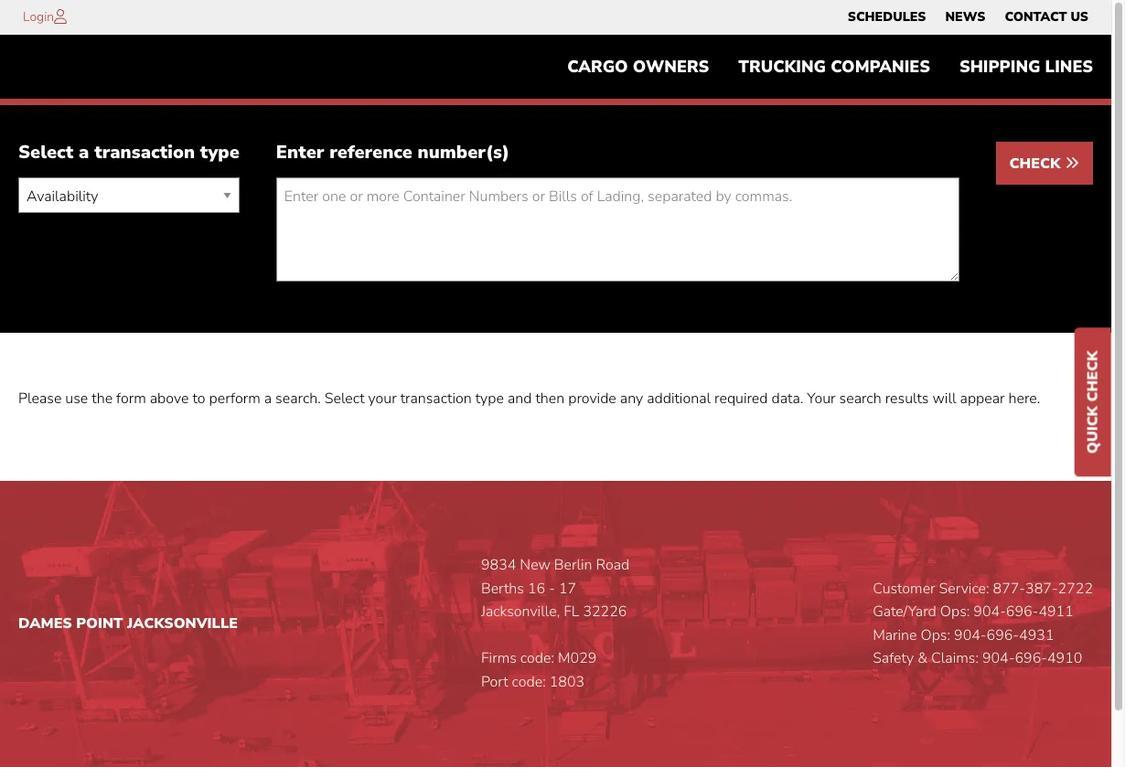 Task type: describe. For each thing, give the bounding box(es) containing it.
berlin
[[554, 555, 592, 575]]

berths
[[481, 579, 524, 599]]

32226
[[583, 602, 627, 622]]

4910
[[1047, 649, 1082, 669]]

cargo owners
[[567, 56, 709, 78]]

1 horizontal spatial transaction
[[400, 389, 472, 409]]

quick check
[[1083, 350, 1103, 454]]

user image
[[54, 9, 67, 24]]

use
[[65, 389, 88, 409]]

point
[[76, 614, 123, 634]]

here.
[[1008, 389, 1040, 409]]

contact
[[1005, 8, 1067, 26]]

customer service: 877-387-2722 gate/yard ops: 904-696-4911 marine ops: 904-696-4931 safety & claims: 904-696-4910
[[873, 579, 1093, 669]]

results
[[885, 389, 929, 409]]

0 horizontal spatial transaction
[[94, 140, 195, 165]]

check button
[[996, 142, 1093, 185]]

news
[[945, 8, 985, 26]]

additional
[[647, 389, 711, 409]]

lines
[[1045, 56, 1093, 78]]

0 vertical spatial a
[[79, 140, 89, 165]]

contact us link
[[1005, 5, 1088, 30]]

port
[[481, 672, 508, 692]]

1 vertical spatial 696-
[[986, 625, 1019, 646]]

form
[[116, 389, 146, 409]]

to
[[193, 389, 205, 409]]

us
[[1070, 8, 1088, 26]]

and
[[508, 389, 532, 409]]

above
[[150, 389, 189, 409]]

search
[[839, 389, 881, 409]]

the
[[92, 389, 113, 409]]

0 vertical spatial ops:
[[940, 602, 970, 622]]

news link
[[945, 5, 985, 30]]

firms code:  m029 port code:  1803
[[481, 649, 597, 692]]

fl
[[564, 602, 579, 622]]

1 vertical spatial check
[[1083, 350, 1103, 402]]

firms
[[481, 649, 517, 669]]

-
[[549, 579, 555, 599]]

m029
[[558, 649, 597, 669]]

quick check link
[[1075, 328, 1111, 476]]

cargo
[[567, 56, 628, 78]]

shipping lines
[[959, 56, 1093, 78]]

your
[[807, 389, 836, 409]]

enter
[[276, 140, 324, 165]]

jacksonville
[[127, 614, 238, 634]]

0 vertical spatial select
[[18, 140, 74, 165]]

schedules link
[[848, 5, 926, 30]]

contact us
[[1005, 8, 1088, 26]]

your
[[368, 389, 397, 409]]

2 vertical spatial 904-
[[982, 649, 1015, 669]]

road
[[596, 555, 630, 575]]

check inside button
[[1009, 154, 1065, 174]]

search.
[[275, 389, 321, 409]]

then
[[535, 389, 565, 409]]

angle double right image
[[1065, 156, 1079, 170]]

dames
[[18, 614, 72, 634]]

trucking companies
[[738, 56, 930, 78]]

16
[[528, 579, 545, 599]]



Task type: vqa. For each thing, say whether or not it's contained in the screenshot.
security
no



Task type: locate. For each thing, give the bounding box(es) containing it.
enter reference number(s)
[[276, 140, 510, 165]]

trucking
[[738, 56, 826, 78]]

safety
[[873, 649, 914, 669]]

4911
[[1038, 602, 1074, 622]]

menu bar containing schedules
[[838, 5, 1098, 30]]

0 vertical spatial transaction
[[94, 140, 195, 165]]

schedules
[[848, 8, 926, 26]]

code: right the port
[[512, 672, 546, 692]]

1 horizontal spatial select
[[324, 389, 364, 409]]

0 horizontal spatial a
[[79, 140, 89, 165]]

service:
[[939, 579, 989, 599]]

0 vertical spatial 904-
[[973, 602, 1006, 622]]

provide
[[568, 389, 616, 409]]

0 vertical spatial type
[[200, 140, 239, 165]]

menu bar down schedules "link"
[[553, 48, 1108, 85]]

1 vertical spatial type
[[475, 389, 504, 409]]

transaction
[[94, 140, 195, 165], [400, 389, 472, 409]]

904- down 877- on the right bottom
[[973, 602, 1006, 622]]

owners
[[633, 56, 709, 78]]

0 vertical spatial menu bar
[[838, 5, 1098, 30]]

ops:
[[940, 602, 970, 622], [921, 625, 950, 646]]

2722
[[1058, 579, 1093, 599]]

696-
[[1006, 602, 1038, 622], [986, 625, 1019, 646], [1015, 649, 1047, 669]]

footer containing 9834 new berlin road
[[0, 481, 1111, 767]]

cargo owners link
[[553, 48, 724, 85]]

1 horizontal spatial check
[[1083, 350, 1103, 402]]

footer
[[0, 481, 1111, 767]]

data.
[[772, 389, 803, 409]]

check
[[1009, 154, 1065, 174], [1083, 350, 1103, 402]]

877-
[[993, 579, 1025, 599]]

type left enter
[[200, 140, 239, 165]]

1 vertical spatial 904-
[[954, 625, 987, 646]]

0 vertical spatial check
[[1009, 154, 1065, 174]]

0 vertical spatial 696-
[[1006, 602, 1038, 622]]

menu bar
[[838, 5, 1098, 30], [553, 48, 1108, 85]]

9834 new berlin road berths 16 - 17 jacksonville, fl 32226
[[481, 555, 630, 622]]

type
[[200, 140, 239, 165], [475, 389, 504, 409]]

claims:
[[931, 649, 979, 669]]

4931
[[1019, 625, 1054, 646]]

menu bar up shipping
[[838, 5, 1098, 30]]

0 horizontal spatial check
[[1009, 154, 1065, 174]]

9834
[[481, 555, 516, 575]]

1 vertical spatial ops:
[[921, 625, 950, 646]]

17
[[559, 579, 576, 599]]

will
[[932, 389, 956, 409]]

appear
[[960, 389, 1005, 409]]

1 vertical spatial transaction
[[400, 389, 472, 409]]

perform
[[209, 389, 260, 409]]

gate/yard
[[873, 602, 936, 622]]

any
[[620, 389, 643, 409]]

904-
[[973, 602, 1006, 622], [954, 625, 987, 646], [982, 649, 1015, 669]]

customer
[[873, 579, 935, 599]]

2 vertical spatial 696-
[[1015, 649, 1047, 669]]

1 vertical spatial menu bar
[[553, 48, 1108, 85]]

required
[[714, 389, 768, 409]]

dames point jacksonville
[[18, 614, 238, 634]]

quick
[[1083, 406, 1103, 454]]

1 vertical spatial code:
[[512, 672, 546, 692]]

904- right the "claims:"
[[982, 649, 1015, 669]]

trucking companies link
[[724, 48, 945, 85]]

904- up the "claims:"
[[954, 625, 987, 646]]

Enter reference number(s) text field
[[276, 178, 959, 282]]

&
[[918, 649, 927, 669]]

select a transaction type
[[18, 140, 239, 165]]

ops: down service:
[[940, 602, 970, 622]]

1 horizontal spatial type
[[475, 389, 504, 409]]

please use the form above to perform a search. select your transaction type and then provide any additional required data. your search results will appear here.
[[18, 389, 1040, 409]]

please
[[18, 389, 62, 409]]

menu bar containing cargo owners
[[553, 48, 1108, 85]]

login link
[[23, 8, 54, 26]]

login
[[23, 8, 54, 26]]

a
[[79, 140, 89, 165], [264, 389, 272, 409]]

shipping lines link
[[945, 48, 1108, 85]]

1 vertical spatial a
[[264, 389, 272, 409]]

new
[[520, 555, 550, 575]]

code:
[[520, 649, 554, 669], [512, 672, 546, 692]]

0 vertical spatial code:
[[520, 649, 554, 669]]

companies
[[831, 56, 930, 78]]

1803
[[549, 672, 585, 692]]

marine
[[873, 625, 917, 646]]

code: up 1803
[[520, 649, 554, 669]]

0 horizontal spatial type
[[200, 140, 239, 165]]

387-
[[1025, 579, 1058, 599]]

jacksonville,
[[481, 602, 560, 622]]

0 horizontal spatial select
[[18, 140, 74, 165]]

select
[[18, 140, 74, 165], [324, 389, 364, 409]]

number(s)
[[418, 140, 510, 165]]

shipping
[[959, 56, 1040, 78]]

reference
[[329, 140, 412, 165]]

type left and
[[475, 389, 504, 409]]

1 horizontal spatial a
[[264, 389, 272, 409]]

1 vertical spatial select
[[324, 389, 364, 409]]

ops: up &
[[921, 625, 950, 646]]



